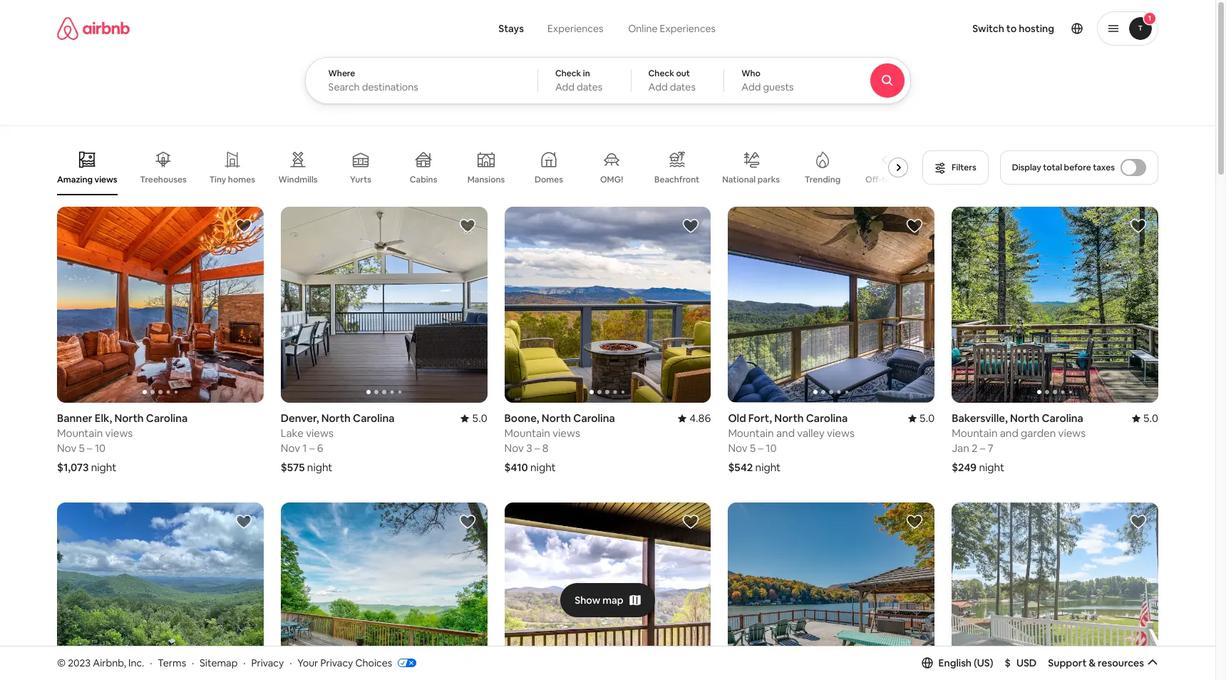 Task type: vqa. For each thing, say whether or not it's contained in the screenshot.
Airbnb Support to the top
no



Task type: describe. For each thing, give the bounding box(es) containing it.
national
[[723, 174, 756, 185]]

night inside the banner elk, north carolina mountain views nov 5 – 10 $1,073 night
[[91, 461, 116, 475]]

inc.
[[128, 657, 144, 670]]

support & resources
[[1049, 657, 1145, 670]]

your privacy choices
[[298, 657, 392, 670]]

online experiences link
[[616, 14, 729, 43]]

sitemap
[[200, 657, 238, 670]]

elk,
[[95, 412, 112, 425]]

in
[[583, 68, 590, 79]]

mansions
[[468, 174, 505, 185]]

english
[[939, 657, 972, 670]]

mountain inside old fort, north carolina mountain and valley views nov 5 – 10 $542 night
[[729, 427, 774, 440]]

mountain inside bakersville, north carolina mountain and garden views jan 2 – 7 $249 night
[[952, 427, 998, 440]]

$575
[[281, 461, 305, 475]]

grid
[[899, 174, 915, 185]]

display
[[1013, 162, 1042, 173]]

&
[[1090, 657, 1096, 670]]

nov inside boone, north carolina mountain views nov 3 – 8 $410 night
[[505, 442, 524, 455]]

5 inside old fort, north carolina mountain and valley views nov 5 – 10 $542 night
[[750, 442, 756, 455]]

off-
[[866, 174, 882, 185]]

cabins
[[410, 174, 438, 185]]

experiences button
[[536, 14, 616, 43]]

switch to hosting
[[973, 22, 1055, 35]]

the-
[[882, 174, 899, 185]]

5.0 out of 5 average rating image for old fort, north carolina mountain and valley views nov 5 – 10 $542 night
[[909, 412, 935, 425]]

1 inside dropdown button
[[1149, 14, 1152, 23]]

guests
[[764, 81, 794, 93]]

north inside old fort, north carolina mountain and valley views nov 5 – 10 $542 night
[[775, 412, 804, 425]]

nov inside the banner elk, north carolina mountain views nov 5 – 10 $1,073 night
[[57, 442, 77, 455]]

english (us) button
[[922, 657, 994, 670]]

8
[[543, 442, 549, 455]]

resources
[[1099, 657, 1145, 670]]

tiny homes
[[210, 174, 255, 185]]

add for check out add dates
[[649, 81, 668, 93]]

carolina for bakersville, north carolina mountain and garden views jan 2 – 7 $249 night
[[1043, 412, 1084, 425]]

terms link
[[158, 657, 186, 670]]

terms · sitemap · privacy ·
[[158, 657, 292, 670]]

windmills
[[279, 174, 318, 185]]

group containing amazing views
[[57, 140, 915, 195]]

5.0 for bakersville, north carolina mountain and garden views jan 2 – 7 $249 night
[[1144, 412, 1159, 425]]

online
[[629, 22, 658, 35]]

4 · from the left
[[290, 657, 292, 670]]

5.0 for denver, north carolina lake views nov 1 – 6 $575 night
[[472, 412, 488, 425]]

check in add dates
[[556, 68, 603, 93]]

$1,073
[[57, 461, 89, 475]]

choices
[[356, 657, 392, 670]]

– inside the banner elk, north carolina mountain views nov 5 – 10 $1,073 night
[[87, 442, 92, 455]]

3
[[527, 442, 533, 455]]

sitemap link
[[200, 657, 238, 670]]

who
[[742, 68, 761, 79]]

valley
[[798, 427, 825, 440]]

views inside the banner elk, north carolina mountain views nov 5 – 10 $1,073 night
[[105, 427, 133, 440]]

domes
[[535, 174, 564, 185]]

5.0 out of 5 average rating image for bakersville, north carolina mountain and garden views jan 2 – 7 $249 night
[[1133, 412, 1159, 425]]

add to wishlist: purlear, north carolina image
[[235, 514, 252, 531]]

nov inside denver, north carolina lake views nov 1 – 6 $575 night
[[281, 442, 300, 455]]

your privacy choices link
[[298, 657, 417, 671]]

who add guests
[[742, 68, 794, 93]]

display total before taxes button
[[1001, 151, 1159, 185]]

Where field
[[328, 81, 515, 93]]

– inside denver, north carolina lake views nov 1 – 6 $575 night
[[309, 442, 315, 455]]

parks
[[758, 174, 780, 185]]

profile element
[[751, 0, 1159, 57]]

amazing views
[[57, 174, 117, 185]]

filters button
[[923, 151, 989, 185]]

add to wishlist: mooresville, north carolina image
[[1131, 514, 1148, 531]]

garden
[[1022, 427, 1057, 440]]

privacy link
[[251, 657, 284, 670]]

terms
[[158, 657, 186, 670]]

show map
[[575, 594, 624, 607]]

4.86
[[690, 412, 711, 425]]

10 inside old fort, north carolina mountain and valley views nov 5 – 10 $542 night
[[766, 442, 777, 455]]

night inside denver, north carolina lake views nov 1 – 6 $575 night
[[307, 461, 333, 475]]

add to wishlist: bakersville, north carolina image
[[1131, 218, 1148, 235]]

$
[[1005, 657, 1011, 670]]

old fort, north carolina mountain and valley views nov 5 – 10 $542 night
[[729, 412, 855, 475]]

amazing
[[57, 174, 93, 185]]

usd
[[1017, 657, 1037, 670]]

add to wishlist: banner elk, north carolina image
[[235, 218, 252, 235]]

night inside old fort, north carolina mountain and valley views nov 5 – 10 $542 night
[[756, 461, 781, 475]]

show map button
[[561, 583, 655, 617]]

your
[[298, 657, 318, 670]]

6
[[317, 442, 323, 455]]

2 experiences from the left
[[660, 22, 716, 35]]

carolina inside old fort, north carolina mountain and valley views nov 5 – 10 $542 night
[[807, 412, 848, 425]]

check for check in add dates
[[556, 68, 582, 79]]

stays button
[[487, 14, 536, 43]]

experiences inside button
[[548, 22, 604, 35]]

dates for check out add dates
[[670, 81, 696, 93]]

online experiences
[[629, 22, 716, 35]]

add for check in add dates
[[556, 81, 575, 93]]

bakersville, north carolina mountain and garden views jan 2 – 7 $249 night
[[952, 412, 1087, 475]]

treehouses
[[140, 174, 187, 185]]

$410
[[505, 461, 528, 475]]

banner
[[57, 412, 92, 425]]

carolina for denver, north carolina lake views nov 1 – 6 $575 night
[[353, 412, 395, 425]]

map
[[603, 594, 624, 607]]



Task type: locate. For each thing, give the bounding box(es) containing it.
· left 'privacy' link
[[243, 657, 246, 670]]

– left "6"
[[309, 442, 315, 455]]

add down who
[[742, 81, 761, 93]]

north right elk,
[[114, 412, 144, 425]]

dates for check in add dates
[[577, 81, 603, 93]]

night
[[91, 461, 116, 475], [307, 461, 333, 475], [531, 461, 556, 475], [756, 461, 781, 475], [980, 461, 1005, 475]]

7
[[988, 442, 994, 455]]

mountain up the 3
[[505, 427, 551, 440]]

carolina inside the banner elk, north carolina mountain views nov 5 – 10 $1,073 night
[[146, 412, 188, 425]]

2 add from the left
[[649, 81, 668, 93]]

4.86 out of 5 average rating image
[[678, 412, 711, 425]]

tiny
[[210, 174, 226, 185]]

carolina for boone, north carolina mountain views nov 3 – 8 $410 night
[[574, 412, 615, 425]]

0 horizontal spatial 1
[[303, 442, 307, 455]]

mountain inside the banner elk, north carolina mountain views nov 5 – 10 $1,073 night
[[57, 427, 103, 440]]

1 horizontal spatial privacy
[[321, 657, 353, 670]]

1 vertical spatial 1
[[303, 442, 307, 455]]

north up 8
[[542, 412, 571, 425]]

2 – from the left
[[309, 442, 315, 455]]

north inside the banner elk, north carolina mountain views nov 5 – 10 $1,073 night
[[114, 412, 144, 425]]

dates down out
[[670, 81, 696, 93]]

3 nov from the left
[[505, 442, 524, 455]]

5.0 out of 5 average rating image
[[461, 412, 488, 425], [909, 412, 935, 425], [1133, 412, 1159, 425]]

nov up $1,073
[[57, 442, 77, 455]]

1 5 from the left
[[79, 442, 85, 455]]

nov down lake
[[281, 442, 300, 455]]

1 north from the left
[[114, 412, 144, 425]]

north
[[114, 412, 144, 425], [321, 412, 351, 425], [542, 412, 571, 425], [775, 412, 804, 425], [1011, 412, 1040, 425]]

add to wishlist: seven devils, north carolina image
[[459, 514, 476, 531]]

carolina inside denver, north carolina lake views nov 1 – 6 $575 night
[[353, 412, 395, 425]]

3 5.0 out of 5 average rating image from the left
[[1133, 412, 1159, 425]]

2 · from the left
[[192, 657, 194, 670]]

add inside check in add dates
[[556, 81, 575, 93]]

1 horizontal spatial 5
[[750, 442, 756, 455]]

add inside check out add dates
[[649, 81, 668, 93]]

1 5.0 out of 5 average rating image from the left
[[461, 412, 488, 425]]

1 horizontal spatial experiences
[[660, 22, 716, 35]]

check out add dates
[[649, 68, 696, 93]]

5
[[79, 442, 85, 455], [750, 442, 756, 455]]

5 – from the left
[[981, 442, 986, 455]]

yurts
[[350, 174, 372, 185]]

where
[[328, 68, 355, 79]]

stays tab panel
[[305, 57, 950, 104]]

– inside old fort, north carolina mountain and valley views nov 5 – 10 $542 night
[[759, 442, 764, 455]]

views
[[95, 174, 117, 185], [105, 427, 133, 440], [306, 427, 334, 440], [553, 427, 581, 440], [828, 427, 855, 440], [1059, 427, 1087, 440]]

0 horizontal spatial check
[[556, 68, 582, 79]]

10 inside the banner elk, north carolina mountain views nov 5 – 10 $1,073 night
[[95, 442, 106, 455]]

2 check from the left
[[649, 68, 675, 79]]

2 horizontal spatial 5.0
[[1144, 412, 1159, 425]]

0 vertical spatial 1
[[1149, 14, 1152, 23]]

1 inside denver, north carolina lake views nov 1 – 6 $575 night
[[303, 442, 307, 455]]

4 north from the left
[[775, 412, 804, 425]]

(us)
[[974, 657, 994, 670]]

2 north from the left
[[321, 412, 351, 425]]

what can we help you find? tab list
[[487, 14, 616, 43]]

add down online experiences
[[649, 81, 668, 93]]

3 5.0 from the left
[[1144, 412, 1159, 425]]

denver, north carolina lake views nov 1 – 6 $575 night
[[281, 412, 395, 475]]

2 nov from the left
[[281, 442, 300, 455]]

experiences right "online"
[[660, 22, 716, 35]]

and inside old fort, north carolina mountain and valley views nov 5 – 10 $542 night
[[777, 427, 795, 440]]

north inside bakersville, north carolina mountain and garden views jan 2 – 7 $249 night
[[1011, 412, 1040, 425]]

· left your
[[290, 657, 292, 670]]

omg!
[[601, 174, 624, 185]]

1 dates from the left
[[577, 81, 603, 93]]

4 carolina from the left
[[807, 412, 848, 425]]

filters
[[952, 162, 977, 173]]

0 horizontal spatial 5.0
[[472, 412, 488, 425]]

check
[[556, 68, 582, 79], [649, 68, 675, 79]]

banner elk, north carolina mountain views nov 5 – 10 $1,073 night
[[57, 412, 188, 475]]

add to wishlist: boone, north carolina image
[[683, 218, 700, 235]]

3 · from the left
[[243, 657, 246, 670]]

0 horizontal spatial 5.0 out of 5 average rating image
[[461, 412, 488, 425]]

mountain inside boone, north carolina mountain views nov 3 – 8 $410 night
[[505, 427, 551, 440]]

lake
[[281, 427, 304, 440]]

experiences
[[548, 22, 604, 35], [660, 22, 716, 35]]

3 night from the left
[[531, 461, 556, 475]]

night inside bakersville, north carolina mountain and garden views jan 2 – 7 $249 night
[[980, 461, 1005, 475]]

fort,
[[749, 412, 773, 425]]

2 privacy from the left
[[321, 657, 353, 670]]

jan
[[952, 442, 970, 455]]

night inside boone, north carolina mountain views nov 3 – 8 $410 night
[[531, 461, 556, 475]]

1 horizontal spatial 5.0 out of 5 average rating image
[[909, 412, 935, 425]]

1 horizontal spatial 5.0
[[920, 412, 935, 425]]

dates inside check out add dates
[[670, 81, 696, 93]]

night down 7
[[980, 461, 1005, 475]]

add to wishlist: denver, north carolina image
[[459, 218, 476, 235]]

·
[[150, 657, 152, 670], [192, 657, 194, 670], [243, 657, 246, 670], [290, 657, 292, 670]]

north for bakersville,
[[1011, 412, 1040, 425]]

10 down elk,
[[95, 442, 106, 455]]

views inside boone, north carolina mountain views nov 3 – 8 $410 night
[[553, 427, 581, 440]]

nov up $542
[[729, 442, 748, 455]]

1 horizontal spatial and
[[1001, 427, 1019, 440]]

nov inside old fort, north carolina mountain and valley views nov 5 – 10 $542 night
[[729, 442, 748, 455]]

0 horizontal spatial and
[[777, 427, 795, 440]]

2 horizontal spatial add
[[742, 81, 761, 93]]

denver,
[[281, 412, 319, 425]]

3 – from the left
[[535, 442, 540, 455]]

– up $1,073
[[87, 442, 92, 455]]

national parks
[[723, 174, 780, 185]]

0 horizontal spatial experiences
[[548, 22, 604, 35]]

0 horizontal spatial 5
[[79, 442, 85, 455]]

show
[[575, 594, 601, 607]]

nov left the 3
[[505, 442, 524, 455]]

support & resources button
[[1049, 657, 1159, 670]]

3 carolina from the left
[[574, 412, 615, 425]]

©
[[57, 657, 66, 670]]

3 north from the left
[[542, 412, 571, 425]]

stays
[[499, 22, 524, 35]]

check inside check in add dates
[[556, 68, 582, 79]]

1 horizontal spatial check
[[649, 68, 675, 79]]

before
[[1065, 162, 1092, 173]]

None search field
[[305, 0, 950, 104]]

carolina inside boone, north carolina mountain views nov 3 – 8 $410 night
[[574, 412, 615, 425]]

night down 8
[[531, 461, 556, 475]]

homes
[[228, 174, 255, 185]]

1 horizontal spatial 1
[[1149, 14, 1152, 23]]

2 5.0 from the left
[[920, 412, 935, 425]]

1 privacy from the left
[[251, 657, 284, 670]]

1 button
[[1098, 11, 1159, 46]]

switch to hosting link
[[965, 14, 1064, 44]]

0 horizontal spatial dates
[[577, 81, 603, 93]]

0 horizontal spatial add
[[556, 81, 575, 93]]

· right 'inc.'
[[150, 657, 152, 670]]

1 horizontal spatial add
[[649, 81, 668, 93]]

check for check out add dates
[[649, 68, 675, 79]]

2 5.0 out of 5 average rating image from the left
[[909, 412, 935, 425]]

2 10 from the left
[[766, 442, 777, 455]]

1 experiences from the left
[[548, 22, 604, 35]]

1
[[1149, 14, 1152, 23], [303, 442, 307, 455]]

4 mountain from the left
[[952, 427, 998, 440]]

carolina inside bakersville, north carolina mountain and garden views jan 2 – 7 $249 night
[[1043, 412, 1084, 425]]

beachfront
[[655, 174, 700, 185]]

dates inside check in add dates
[[577, 81, 603, 93]]

1 10 from the left
[[95, 442, 106, 455]]

1 horizontal spatial dates
[[670, 81, 696, 93]]

boone, north carolina mountain views nov 3 – 8 $410 night
[[505, 412, 615, 475]]

off-the-grid
[[866, 174, 915, 185]]

to
[[1007, 22, 1017, 35]]

2 mountain from the left
[[505, 427, 551, 440]]

5 up $1,073
[[79, 442, 85, 455]]

$249
[[952, 461, 977, 475]]

10 down fort,
[[766, 442, 777, 455]]

carolina
[[146, 412, 188, 425], [353, 412, 395, 425], [574, 412, 615, 425], [807, 412, 848, 425], [1043, 412, 1084, 425]]

1 mountain from the left
[[57, 427, 103, 440]]

north for boone,
[[542, 412, 571, 425]]

nov
[[57, 442, 77, 455], [281, 442, 300, 455], [505, 442, 524, 455], [729, 442, 748, 455]]

5.0 out of 5 average rating image for denver, north carolina lake views nov 1 – 6 $575 night
[[461, 412, 488, 425]]

privacy right your
[[321, 657, 353, 670]]

2 dates from the left
[[670, 81, 696, 93]]

1 night from the left
[[91, 461, 116, 475]]

1 nov from the left
[[57, 442, 77, 455]]

old
[[729, 412, 747, 425]]

total
[[1044, 162, 1063, 173]]

night down "6"
[[307, 461, 333, 475]]

and inside bakersville, north carolina mountain and garden views jan 2 – 7 $249 night
[[1001, 427, 1019, 440]]

1 add from the left
[[556, 81, 575, 93]]

mountain down fort,
[[729, 427, 774, 440]]

add to wishlist: banner elk, north carolina image
[[683, 514, 700, 531]]

hosting
[[1020, 22, 1055, 35]]

and left garden
[[1001, 427, 1019, 440]]

1 carolina from the left
[[146, 412, 188, 425]]

2 carolina from the left
[[353, 412, 395, 425]]

north for denver,
[[321, 412, 351, 425]]

$542
[[729, 461, 754, 475]]

· right "terms" "link"
[[192, 657, 194, 670]]

5 night from the left
[[980, 461, 1005, 475]]

5.0 for old fort, north carolina mountain and valley views nov 5 – 10 $542 night
[[920, 412, 935, 425]]

switch
[[973, 22, 1005, 35]]

2
[[972, 442, 978, 455]]

airbnb,
[[93, 657, 126, 670]]

5 carolina from the left
[[1043, 412, 1084, 425]]

views inside denver, north carolina lake views nov 1 – 6 $575 night
[[306, 427, 334, 440]]

experiences up in
[[548, 22, 604, 35]]

add to wishlist: lake lure, north carolina image
[[907, 514, 924, 531]]

mountain up 2
[[952, 427, 998, 440]]

and left valley
[[777, 427, 795, 440]]

taxes
[[1094, 162, 1116, 173]]

add down experiences button
[[556, 81, 575, 93]]

north inside denver, north carolina lake views nov 1 – 6 $575 night
[[321, 412, 351, 425]]

$ usd
[[1005, 657, 1037, 670]]

– right the 3
[[535, 442, 540, 455]]

add inside 'who add guests'
[[742, 81, 761, 93]]

trending
[[805, 174, 841, 185]]

4 – from the left
[[759, 442, 764, 455]]

add
[[556, 81, 575, 93], [649, 81, 668, 93], [742, 81, 761, 93]]

check inside check out add dates
[[649, 68, 675, 79]]

5 inside the banner elk, north carolina mountain views nov 5 – 10 $1,073 night
[[79, 442, 85, 455]]

bakersville,
[[952, 412, 1009, 425]]

group
[[57, 140, 915, 195], [57, 207, 264, 403], [281, 207, 488, 403], [505, 207, 711, 403], [729, 207, 935, 403], [952, 207, 1159, 403], [57, 503, 264, 681], [281, 503, 488, 681], [505, 503, 711, 681], [729, 503, 935, 681], [952, 503, 1159, 681]]

north up valley
[[775, 412, 804, 425]]

2 night from the left
[[307, 461, 333, 475]]

– inside boone, north carolina mountain views nov 3 – 8 $410 night
[[535, 442, 540, 455]]

2 horizontal spatial 5.0 out of 5 average rating image
[[1133, 412, 1159, 425]]

north up "6"
[[321, 412, 351, 425]]

5 north from the left
[[1011, 412, 1040, 425]]

1 horizontal spatial 10
[[766, 442, 777, 455]]

– inside bakersville, north carolina mountain and garden views jan 2 – 7 $249 night
[[981, 442, 986, 455]]

night right $542
[[756, 461, 781, 475]]

views inside old fort, north carolina mountain and valley views nov 5 – 10 $542 night
[[828, 427, 855, 440]]

english (us)
[[939, 657, 994, 670]]

privacy left your
[[251, 657, 284, 670]]

1 check from the left
[[556, 68, 582, 79]]

3 add from the left
[[742, 81, 761, 93]]

– left 7
[[981, 442, 986, 455]]

dates
[[577, 81, 603, 93], [670, 81, 696, 93]]

1 · from the left
[[150, 657, 152, 670]]

0 horizontal spatial 10
[[95, 442, 106, 455]]

mountain down banner
[[57, 427, 103, 440]]

north up garden
[[1011, 412, 1040, 425]]

1 and from the left
[[777, 427, 795, 440]]

dates down in
[[577, 81, 603, 93]]

none search field containing stays
[[305, 0, 950, 104]]

4 night from the left
[[756, 461, 781, 475]]

add to wishlist: old fort, north carolina image
[[907, 218, 924, 235]]

2 5 from the left
[[750, 442, 756, 455]]

0 horizontal spatial privacy
[[251, 657, 284, 670]]

north inside boone, north carolina mountain views nov 3 – 8 $410 night
[[542, 412, 571, 425]]

2023
[[68, 657, 91, 670]]

2 and from the left
[[1001, 427, 1019, 440]]

support
[[1049, 657, 1087, 670]]

3 mountain from the left
[[729, 427, 774, 440]]

© 2023 airbnb, inc. ·
[[57, 657, 152, 670]]

1 – from the left
[[87, 442, 92, 455]]

– down fort,
[[759, 442, 764, 455]]

1 5.0 from the left
[[472, 412, 488, 425]]

check left in
[[556, 68, 582, 79]]

display total before taxes
[[1013, 162, 1116, 173]]

night right $1,073
[[91, 461, 116, 475]]

views inside bakersville, north carolina mountain and garden views jan 2 – 7 $249 night
[[1059, 427, 1087, 440]]

boone,
[[505, 412, 540, 425]]

5.0
[[472, 412, 488, 425], [920, 412, 935, 425], [1144, 412, 1159, 425]]

out
[[677, 68, 690, 79]]

5 up $542
[[750, 442, 756, 455]]

4 nov from the left
[[729, 442, 748, 455]]

check left out
[[649, 68, 675, 79]]



